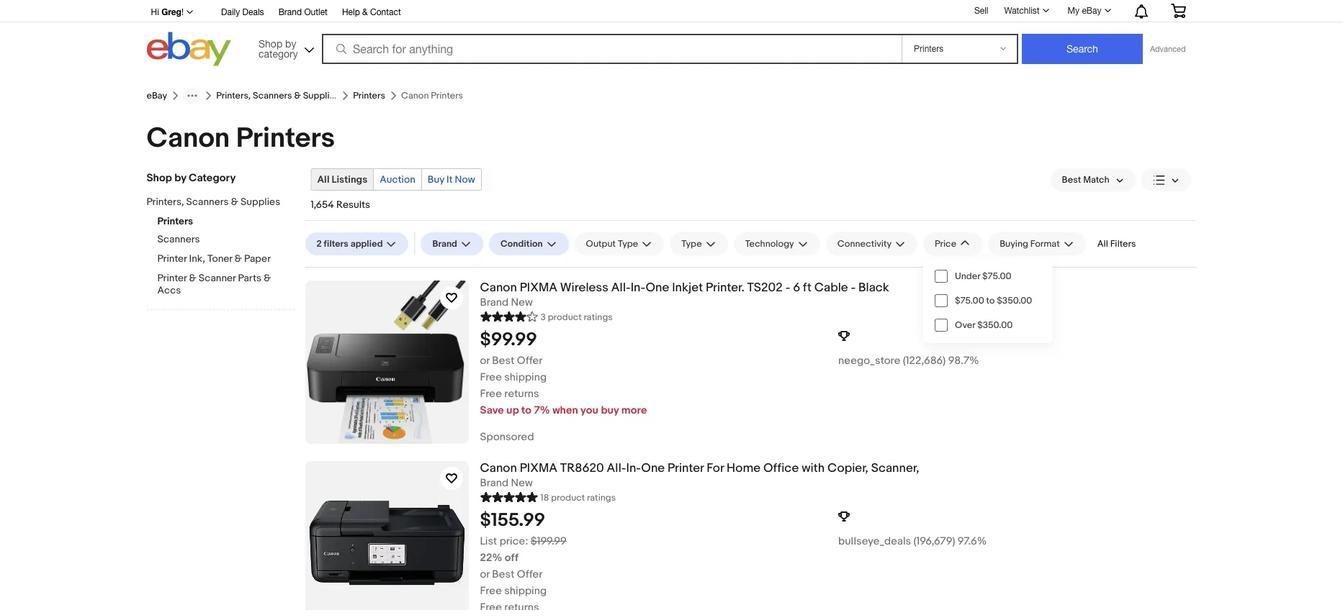 Task type: vqa. For each thing, say whether or not it's contained in the screenshot.
the Completed Items
no



Task type: describe. For each thing, give the bounding box(es) containing it.
under
[[955, 271, 980, 282]]

under $75.00
[[955, 271, 1012, 282]]

4.5 out of 5 stars. image
[[480, 310, 538, 323]]

it
[[447, 174, 453, 186]]

office
[[763, 462, 799, 476]]

brand inside canon pixma tr8620 all-in-one printer for home office with copier, scanner, brand new
[[480, 477, 509, 490]]

home
[[727, 462, 761, 476]]

neego_store (122,686) 98.7%
[[838, 354, 979, 368]]

outlet
[[304, 7, 328, 17]]

1,654 results
[[311, 199, 370, 211]]

all listings link
[[312, 169, 373, 190]]

help & contact link
[[342, 5, 401, 21]]

& down ink,
[[189, 272, 196, 285]]

paper
[[244, 253, 271, 265]]

all- for $155.99
[[607, 462, 626, 476]]

1 vertical spatial printers, scanners & supplies link
[[147, 196, 283, 210]]

brand inside canon pixma wireless all-in-one inkjet printer. ts202 - 6 ft cable - black brand new
[[480, 296, 509, 310]]

18
[[541, 493, 549, 504]]

your shopping cart image
[[1170, 4, 1187, 18]]

under $75.00 link
[[923, 264, 1053, 289]]

7%
[[534, 404, 550, 418]]

or inside $99.99 or best offer free shipping free returns save up to 7% when you buy more
[[480, 354, 490, 368]]

brand outlet
[[278, 7, 328, 17]]

daily
[[221, 7, 240, 17]]

advanced link
[[1143, 35, 1193, 63]]

(196,679)
[[914, 535, 955, 549]]

main content containing $99.99
[[305, 156, 1197, 611]]

my ebay
[[1068, 6, 1102, 16]]

copier,
[[828, 462, 868, 476]]

buy
[[428, 174, 444, 186]]

buy it now
[[428, 174, 475, 186]]

when
[[553, 404, 578, 418]]

canon pixma wireless all-in-one inkjet printer. ts202 - 6 ft cable - black image
[[305, 281, 469, 444]]

by
[[174, 171, 186, 185]]

brand outlet link
[[278, 5, 328, 21]]

0 vertical spatial $350.00
[[997, 295, 1032, 307]]

3
[[541, 312, 546, 323]]

$199.99
[[531, 535, 567, 549]]

printers, scanners & supplies printers scanners printer ink, toner & paper printer & scanner parts & accs
[[147, 196, 280, 297]]

printers, for printers, scanners & supplies
[[216, 90, 251, 102]]

watchlist
[[1004, 6, 1040, 16]]

bullseye_deals
[[838, 535, 911, 549]]

help & contact
[[342, 7, 401, 17]]

2 top rated plus image from the top
[[838, 511, 850, 523]]

banner containing sell
[[147, 0, 1197, 70]]

results
[[336, 199, 370, 211]]

0 vertical spatial $75.00
[[982, 271, 1012, 282]]

brand inside account navigation
[[278, 7, 302, 17]]

ft
[[803, 281, 812, 295]]

printers inside printers, scanners & supplies printers scanners printer ink, toner & paper printer & scanner parts & accs
[[157, 215, 193, 228]]

inkjet
[[672, 281, 703, 295]]

watchlist link
[[996, 2, 1056, 19]]

offer inside the $155.99 list price: $199.99 22% off or best offer free shipping
[[517, 568, 543, 582]]

1 - from the left
[[786, 281, 790, 295]]

price button
[[923, 233, 983, 256]]

to inside $99.99 or best offer free shipping free returns save up to 7% when you buy more
[[522, 404, 532, 418]]

printer for canon
[[668, 462, 704, 476]]

$155.99 list price: $199.99 22% off or best offer free shipping
[[480, 510, 567, 598]]

ink,
[[189, 253, 205, 265]]

for
[[707, 462, 724, 476]]

deals
[[242, 7, 264, 17]]

in- for $155.99
[[626, 462, 641, 476]]

account navigation
[[147, 0, 1197, 22]]

3 product ratings link
[[480, 310, 613, 323]]

3 product ratings
[[541, 312, 613, 323]]

new inside canon pixma wireless all-in-one inkjet printer. ts202 - 6 ft cable - black brand new
[[511, 296, 533, 310]]

ratings for $155.99
[[587, 493, 616, 504]]

best inside $99.99 or best offer free shipping free returns save up to 7% when you buy more
[[492, 354, 515, 368]]

$75.00 to $350.00
[[955, 295, 1032, 307]]

daily deals
[[221, 7, 264, 17]]

shipping inside the $155.99 list price: $199.99 22% off or best offer free shipping
[[504, 585, 547, 598]]

2 vertical spatial scanners
[[157, 233, 200, 246]]

printer for printers,
[[157, 253, 187, 265]]

$99.99
[[480, 329, 537, 351]]

buy it now link
[[422, 169, 481, 190]]

all for all listings
[[317, 174, 329, 186]]

1 vertical spatial printers
[[236, 122, 335, 156]]

$75.00 to $350.00 link
[[923, 289, 1053, 313]]

with
[[802, 462, 825, 476]]

& up canon printers
[[294, 90, 301, 102]]

ebay link
[[147, 90, 167, 102]]

accs
[[157, 285, 181, 297]]

1 vertical spatial printer
[[157, 272, 187, 285]]

canon for canon printers
[[147, 122, 230, 156]]

2 free from the top
[[480, 387, 502, 401]]

my ebay link
[[1060, 2, 1117, 19]]

supplies for printers, scanners & supplies
[[303, 90, 340, 102]]

shop by category
[[147, 171, 236, 185]]

more
[[621, 404, 647, 418]]

daily deals link
[[221, 5, 264, 21]]

shop
[[147, 171, 172, 185]]

5.0 out of 5 stars. image
[[480, 490, 538, 504]]

1 free from the top
[[480, 371, 502, 384]]

6
[[793, 281, 800, 295]]

scanners for printers, scanners & supplies printers scanners printer ink, toner & paper printer & scanner parts & accs
[[186, 196, 229, 208]]

auction
[[380, 174, 415, 186]]

you
[[581, 404, 599, 418]]

toner
[[207, 253, 232, 265]]

18 product ratings link
[[480, 490, 616, 504]]

or inside the $155.99 list price: $199.99 22% off or best offer free shipping
[[480, 568, 490, 582]]

returns
[[504, 387, 539, 401]]

black
[[859, 281, 889, 295]]

off
[[505, 552, 519, 565]]

neego_store
[[838, 354, 901, 368]]

canon pixma tr8620 all-in-one printer for home office with copier, scanner, brand new
[[480, 462, 919, 490]]

new inside canon pixma tr8620 all-in-one printer for home office with copier, scanner, brand new
[[511, 477, 533, 490]]

one for $99.99
[[646, 281, 669, 295]]

0 vertical spatial printers, scanners & supplies link
[[216, 90, 340, 102]]



Task type: locate. For each thing, give the bounding box(es) containing it.
or down $99.99
[[480, 354, 490, 368]]

1 horizontal spatial printers,
[[216, 90, 251, 102]]

ratings down tr8620
[[587, 493, 616, 504]]

-
[[786, 281, 790, 295], [851, 281, 856, 295]]

1 vertical spatial all
[[1097, 238, 1108, 250]]

1 vertical spatial product
[[551, 493, 585, 504]]

contact
[[370, 7, 401, 17]]

shipping inside $99.99 or best offer free shipping free returns save up to 7% when you buy more
[[504, 371, 547, 384]]

product for $99.99
[[548, 312, 582, 323]]

one left the inkjet
[[646, 281, 669, 295]]

0 vertical spatial brand
[[278, 7, 302, 17]]

printers, up canon printers
[[216, 90, 251, 102]]

my
[[1068, 6, 1080, 16]]

offer inside $99.99 or best offer free shipping free returns save up to 7% when you buy more
[[517, 354, 543, 368]]

top rated plus image up the neego_store
[[838, 331, 850, 342]]

printers, scanners & supplies link down category at the top of page
[[147, 196, 283, 210]]

- left black
[[851, 281, 856, 295]]

to inside $75.00 to $350.00 link
[[986, 295, 995, 307]]

scanner,
[[871, 462, 919, 476]]

1 vertical spatial canon
[[480, 281, 517, 295]]

&
[[362, 7, 368, 17], [294, 90, 301, 102], [231, 196, 238, 208], [235, 253, 242, 265], [189, 272, 196, 285], [264, 272, 271, 285]]

one
[[646, 281, 669, 295], [641, 462, 665, 476]]

1 vertical spatial brand
[[480, 296, 509, 310]]

2 offer from the top
[[517, 568, 543, 582]]

$350.00 down $75.00 to $350.00
[[977, 320, 1013, 331]]

new up the $155.99
[[511, 477, 533, 490]]

all- right tr8620
[[607, 462, 626, 476]]

in- right tr8620
[[626, 462, 641, 476]]

pixma
[[520, 281, 557, 295], [520, 462, 557, 476]]

offer
[[517, 354, 543, 368], [517, 568, 543, 582]]

supplies for printers, scanners & supplies printers scanners printer ink, toner & paper printer & scanner parts & accs
[[241, 196, 280, 208]]

1 vertical spatial best
[[492, 568, 515, 582]]

printer inside canon pixma tr8620 all-in-one printer for home office with copier, scanner, brand new
[[668, 462, 704, 476]]

2 new from the top
[[511, 477, 533, 490]]

best
[[492, 354, 515, 368], [492, 568, 515, 582]]

one inside canon pixma tr8620 all-in-one printer for home office with copier, scanner, brand new
[[641, 462, 665, 476]]

all- inside canon pixma wireless all-in-one inkjet printer. ts202 - 6 ft cable - black brand new
[[611, 281, 631, 295]]

one inside canon pixma wireless all-in-one inkjet printer. ts202 - 6 ft cable - black brand new
[[646, 281, 669, 295]]

canon inside canon pixma tr8620 all-in-one printer for home office with copier, scanner, brand new
[[480, 462, 517, 476]]

or
[[480, 354, 490, 368], [480, 568, 490, 582]]

0 vertical spatial canon
[[147, 122, 230, 156]]

printer.
[[706, 281, 745, 295]]

printer left for
[[668, 462, 704, 476]]

canon pixma wireless all-in-one inkjet printer. ts202 - 6 ft cable - black brand new
[[480, 281, 889, 310]]

brand up $99.99
[[480, 296, 509, 310]]

all for all filters
[[1097, 238, 1108, 250]]

$75.00 down under
[[955, 295, 984, 307]]

0 vertical spatial one
[[646, 281, 669, 295]]

filters
[[1110, 238, 1136, 250]]

$75.00 up $75.00 to $350.00
[[982, 271, 1012, 282]]

1 vertical spatial ratings
[[587, 493, 616, 504]]

product inside 3 product ratings link
[[548, 312, 582, 323]]

scanners down category at the top of page
[[186, 196, 229, 208]]

1 horizontal spatial all
[[1097, 238, 1108, 250]]

1 horizontal spatial ebay
[[1082, 6, 1102, 16]]

1 vertical spatial $75.00
[[955, 295, 984, 307]]

canon pixma tr8620 all-in-one printer for home office with copier, scanner, link
[[480, 462, 1197, 477]]

printers link
[[353, 90, 385, 102]]

scanners for printers, scanners & supplies
[[253, 90, 292, 102]]

listings
[[332, 174, 368, 186]]

to up over $350.00 link
[[986, 295, 995, 307]]

0 vertical spatial to
[[986, 295, 995, 307]]

parts
[[238, 272, 262, 285]]

canon inside canon pixma wireless all-in-one inkjet printer. ts202 - 6 ft cable - black brand new
[[480, 281, 517, 295]]

printers, for printers, scanners & supplies printers scanners printer ink, toner & paper printer & scanner parts & accs
[[147, 196, 184, 208]]

printers, scanners & supplies link up canon printers
[[216, 90, 340, 102]]

pixma for $155.99
[[520, 462, 557, 476]]

1 vertical spatial $350.00
[[977, 320, 1013, 331]]

pixma inside canon pixma wireless all-in-one inkjet printer. ts202 - 6 ft cable - black brand new
[[520, 281, 557, 295]]

supplies left printers link
[[303, 90, 340, 102]]

1 vertical spatial in-
[[626, 462, 641, 476]]

1 or from the top
[[480, 354, 490, 368]]

2 vertical spatial printer
[[668, 462, 704, 476]]

top rated plus image up bullseye_deals
[[838, 511, 850, 523]]

shipping down off
[[504, 585, 547, 598]]

printer
[[157, 253, 187, 265], [157, 272, 187, 285], [668, 462, 704, 476]]

1 vertical spatial scanners
[[186, 196, 229, 208]]

scanner
[[199, 272, 236, 285]]

0 vertical spatial printer
[[157, 253, 187, 265]]

top rated plus image
[[838, 331, 850, 342], [838, 511, 850, 523]]

$75.00
[[982, 271, 1012, 282], [955, 295, 984, 307]]

ratings
[[584, 312, 613, 323], [587, 493, 616, 504]]

in- for $99.99
[[631, 281, 646, 295]]

0 vertical spatial all-
[[611, 281, 631, 295]]

all- for $99.99
[[611, 281, 631, 295]]

free inside the $155.99 list price: $199.99 22% off or best offer free shipping
[[480, 585, 502, 598]]

$99.99 or best offer free shipping free returns save up to 7% when you buy more
[[480, 329, 647, 418]]

best down off
[[492, 568, 515, 582]]

2 vertical spatial canon
[[480, 462, 517, 476]]

22%
[[480, 552, 502, 565]]

all filters
[[1097, 238, 1136, 250]]

0 vertical spatial or
[[480, 354, 490, 368]]

tr8620
[[560, 462, 604, 476]]

0 horizontal spatial supplies
[[241, 196, 280, 208]]

ratings down wireless
[[584, 312, 613, 323]]

1 vertical spatial top rated plus image
[[838, 511, 850, 523]]

one down more
[[641, 462, 665, 476]]

1 offer from the top
[[517, 354, 543, 368]]

0 vertical spatial ratings
[[584, 312, 613, 323]]

printer & scanner parts & accs link
[[157, 272, 294, 298]]

scanners up ink,
[[157, 233, 200, 246]]

0 vertical spatial product
[[548, 312, 582, 323]]

1 vertical spatial shipping
[[504, 585, 547, 598]]

shipping
[[504, 371, 547, 384], [504, 585, 547, 598]]

main content
[[305, 156, 1197, 611]]

printers
[[353, 90, 385, 102], [236, 122, 335, 156], [157, 215, 193, 228]]

pixma up 18 product ratings link at the bottom
[[520, 462, 557, 476]]

now
[[455, 174, 475, 186]]

1 new from the top
[[511, 296, 533, 310]]

1 pixma from the top
[[520, 281, 557, 295]]

1 vertical spatial printers,
[[147, 196, 184, 208]]

2 horizontal spatial printers
[[353, 90, 385, 102]]

0 vertical spatial printers
[[353, 90, 385, 102]]

1 vertical spatial all-
[[607, 462, 626, 476]]

0 vertical spatial printers,
[[216, 90, 251, 102]]

in- inside canon pixma wireless all-in-one inkjet printer. ts202 - 6 ft cable - black brand new
[[631, 281, 646, 295]]

supplies
[[303, 90, 340, 102], [241, 196, 280, 208]]

printer left ink,
[[157, 253, 187, 265]]

free
[[480, 371, 502, 384], [480, 387, 502, 401], [480, 585, 502, 598]]

1 horizontal spatial supplies
[[303, 90, 340, 102]]

2 pixma from the top
[[520, 462, 557, 476]]

0 horizontal spatial all
[[317, 174, 329, 186]]

in-
[[631, 281, 646, 295], [626, 462, 641, 476]]

wireless
[[560, 281, 609, 295]]

2 or from the top
[[480, 568, 490, 582]]

all left filters
[[1097, 238, 1108, 250]]

to right the up
[[522, 404, 532, 418]]

over $350.00 link
[[923, 313, 1053, 338]]

all listings
[[317, 174, 368, 186]]

3 free from the top
[[480, 585, 502, 598]]

None submit
[[1022, 34, 1143, 64]]

product for $155.99
[[551, 493, 585, 504]]

18 product ratings
[[541, 493, 616, 504]]

2 vertical spatial brand
[[480, 477, 509, 490]]

all filters button
[[1092, 233, 1142, 256]]

all up 1,654
[[317, 174, 329, 186]]

printers, down the shop
[[147, 196, 184, 208]]

(122,686)
[[903, 354, 946, 368]]

2 best from the top
[[492, 568, 515, 582]]

all- right wireless
[[611, 281, 631, 295]]

bullseye_deals (196,679) 97.6%
[[838, 535, 987, 549]]

- left 6
[[786, 281, 790, 295]]

offer down $99.99
[[517, 354, 543, 368]]

best inside the $155.99 list price: $199.99 22% off or best offer free shipping
[[492, 568, 515, 582]]

0 horizontal spatial printers,
[[147, 196, 184, 208]]

all-
[[611, 281, 631, 295], [607, 462, 626, 476]]

1 vertical spatial or
[[480, 568, 490, 582]]

1 horizontal spatial to
[[986, 295, 995, 307]]

new up $99.99
[[511, 296, 533, 310]]

in- left the inkjet
[[631, 281, 646, 295]]

sell
[[974, 5, 989, 16]]

2 shipping from the top
[[504, 585, 547, 598]]

banner
[[147, 0, 1197, 70]]

canon for canon pixma wireless all-in-one inkjet printer. ts202 - 6 ft cable - black brand new
[[480, 281, 517, 295]]

1 top rated plus image from the top
[[838, 331, 850, 342]]

0 horizontal spatial printers
[[157, 215, 193, 228]]

printers, inside printers, scanners & supplies printers scanners printer ink, toner & paper printer & scanner parts & accs
[[147, 196, 184, 208]]

1 vertical spatial offer
[[517, 568, 543, 582]]

2 - from the left
[[851, 281, 856, 295]]

in- inside canon pixma tr8620 all-in-one printer for home office with copier, scanner, brand new
[[626, 462, 641, 476]]

printers,
[[216, 90, 251, 102], [147, 196, 184, 208]]

0 vertical spatial pixma
[[520, 281, 557, 295]]

over $350.00
[[955, 320, 1013, 331]]

97.6%
[[958, 535, 987, 549]]

0 horizontal spatial to
[[522, 404, 532, 418]]

0 vertical spatial shipping
[[504, 371, 547, 384]]

product right 3
[[548, 312, 582, 323]]

& inside the help & contact link
[[362, 7, 368, 17]]

offer down off
[[517, 568, 543, 582]]

& down category at the top of page
[[231, 196, 238, 208]]

or down 22%
[[480, 568, 490, 582]]

1 horizontal spatial -
[[851, 281, 856, 295]]

0 vertical spatial scanners
[[253, 90, 292, 102]]

buy
[[601, 404, 619, 418]]

canon pixma tr8620 all-in-one printer for home office with copier, scanner, image
[[305, 462, 469, 611]]

canon up shop by category
[[147, 122, 230, 156]]

1 vertical spatial new
[[511, 477, 533, 490]]

cable
[[814, 281, 848, 295]]

all- inside canon pixma tr8620 all-in-one printer for home office with copier, scanner, brand new
[[607, 462, 626, 476]]

brand up the $155.99
[[480, 477, 509, 490]]

product right '18'
[[551, 493, 585, 504]]

auction link
[[374, 169, 421, 190]]

ebay inside account navigation
[[1082, 6, 1102, 16]]

& right help
[[362, 7, 368, 17]]

0 vertical spatial best
[[492, 354, 515, 368]]

0 vertical spatial in-
[[631, 281, 646, 295]]

price:
[[500, 535, 528, 549]]

scanners up canon printers
[[253, 90, 292, 102]]

brand
[[278, 7, 302, 17], [480, 296, 509, 310], [480, 477, 509, 490]]

price
[[935, 238, 957, 250]]

1,654
[[311, 199, 334, 211]]

brand left outlet
[[278, 7, 302, 17]]

list
[[480, 535, 497, 549]]

supplies inside printers, scanners & supplies printers scanners printer ink, toner & paper printer & scanner parts & accs
[[241, 196, 280, 208]]

canon up the 4.5 out of 5 stars. image
[[480, 281, 517, 295]]

one for $155.99
[[641, 462, 665, 476]]

1 vertical spatial pixma
[[520, 462, 557, 476]]

all inside button
[[1097, 238, 1108, 250]]

0 vertical spatial supplies
[[303, 90, 340, 102]]

over
[[955, 320, 975, 331]]

0 vertical spatial all
[[317, 174, 329, 186]]

product inside 18 product ratings link
[[551, 493, 585, 504]]

0 vertical spatial new
[[511, 296, 533, 310]]

scanners link
[[157, 233, 294, 247]]

& right "toner" at the left top
[[235, 253, 242, 265]]

1 vertical spatial free
[[480, 387, 502, 401]]

2 vertical spatial free
[[480, 585, 502, 598]]

canon
[[147, 122, 230, 156], [480, 281, 517, 295], [480, 462, 517, 476]]

printer left scanner
[[157, 272, 187, 285]]

canon pixma wireless all-in-one inkjet printer. ts202 - 6 ft cable - black link
[[480, 281, 1197, 296]]

1 shipping from the top
[[504, 371, 547, 384]]

98.7%
[[948, 354, 979, 368]]

category
[[189, 171, 236, 185]]

canon for canon pixma tr8620 all-in-one printer for home office with copier, scanner, brand new
[[480, 462, 517, 476]]

shipping up the returns
[[504, 371, 547, 384]]

1 vertical spatial one
[[641, 462, 665, 476]]

printer ink, toner & paper link
[[157, 253, 294, 266]]

help
[[342, 7, 360, 17]]

0 vertical spatial ebay
[[1082, 6, 1102, 16]]

ts202
[[747, 281, 783, 295]]

sponsored
[[480, 431, 534, 444]]

up
[[506, 404, 519, 418]]

pixma for $99.99
[[520, 281, 557, 295]]

to
[[986, 295, 995, 307], [522, 404, 532, 418]]

0 vertical spatial offer
[[517, 354, 543, 368]]

supplies up scanners link
[[241, 196, 280, 208]]

pixma up 3 product ratings link
[[520, 281, 557, 295]]

1 horizontal spatial printers
[[236, 122, 335, 156]]

ratings for $99.99
[[584, 312, 613, 323]]

canon up 5.0 out of 5 stars. image
[[480, 462, 517, 476]]

1 vertical spatial supplies
[[241, 196, 280, 208]]

pixma inside canon pixma tr8620 all-in-one printer for home office with copier, scanner, brand new
[[520, 462, 557, 476]]

new
[[511, 296, 533, 310], [511, 477, 533, 490]]

1 vertical spatial ebay
[[147, 90, 167, 102]]

0 vertical spatial top rated plus image
[[838, 331, 850, 342]]

printers, scanners & supplies
[[216, 90, 340, 102]]

1 best from the top
[[492, 354, 515, 368]]

$155.99
[[480, 510, 545, 532]]

best down $99.99
[[492, 354, 515, 368]]

2 vertical spatial printers
[[157, 215, 193, 228]]

0 horizontal spatial ebay
[[147, 90, 167, 102]]

1 vertical spatial to
[[522, 404, 532, 418]]

& right parts
[[264, 272, 271, 285]]

0 vertical spatial free
[[480, 371, 502, 384]]

$350.00 up over $350.00 link
[[997, 295, 1032, 307]]

0 horizontal spatial -
[[786, 281, 790, 295]]



